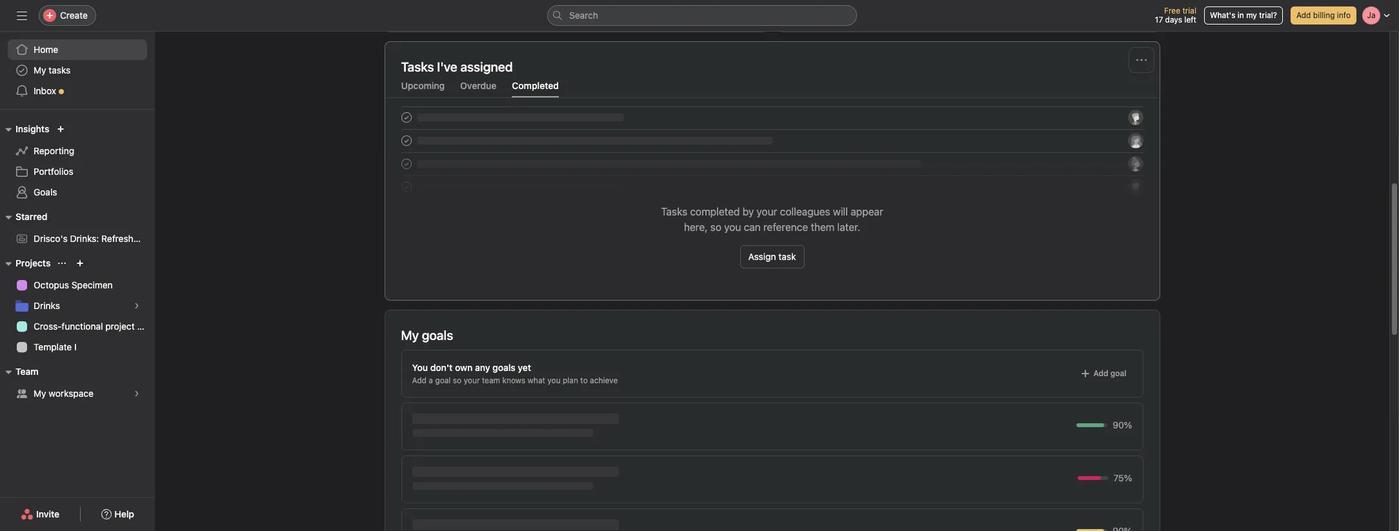 Task type: vqa. For each thing, say whether or not it's contained in the screenshot.
you in the You Don'T Own Any Goals Yet Add A Goal So Your Team Knows What You Plan To Achieve
yes



Task type: describe. For each thing, give the bounding box(es) containing it.
cross-functional project plan
[[34, 321, 155, 332]]

info
[[1337, 10, 1351, 20]]

starred element
[[0, 205, 230, 252]]

colleagues
[[780, 206, 830, 217]]

knows
[[502, 376, 525, 385]]

projects element
[[0, 252, 155, 360]]

template
[[34, 341, 72, 352]]

drinks
[[34, 300, 60, 311]]

my tasks link
[[8, 60, 147, 81]]

inbox
[[34, 85, 56, 96]]

insights button
[[0, 121, 49, 137]]

your inside tasks completed by your colleagues will appear here, so you can reference them later.
[[757, 206, 777, 217]]

project
[[105, 321, 135, 332]]

help button
[[93, 503, 143, 526]]

overdue
[[460, 80, 497, 91]]

you inside tasks completed by your colleagues will appear here, so you can reference them later.
[[724, 221, 741, 233]]

them
[[811, 221, 835, 233]]

trial?
[[1259, 10, 1277, 20]]

insights element
[[0, 117, 155, 205]]

starred
[[15, 211, 47, 222]]

75%
[[1114, 472, 1132, 483]]

refreshment
[[101, 233, 155, 244]]

add inside you don't own any goals yet add a goal so your team knows what you plan to achieve
[[412, 376, 427, 385]]

functional
[[62, 321, 103, 332]]

what's in my trial?
[[1210, 10, 1277, 20]]

add goal
[[1094, 369, 1126, 378]]

actions image
[[1136, 55, 1146, 65]]

later.
[[837, 221, 860, 233]]

what's in my trial? button
[[1204, 6, 1283, 25]]

days
[[1165, 15, 1182, 25]]

any
[[475, 362, 490, 373]]

search button
[[547, 5, 857, 26]]

your inside you don't own any goals yet add a goal so your team knows what you plan to achieve
[[464, 376, 480, 385]]

reporting
[[34, 145, 74, 156]]

goal inside you don't own any goals yet add a goal so your team knows what you plan to achieve
[[435, 376, 451, 385]]

add billing info button
[[1291, 6, 1357, 25]]

completed
[[690, 206, 740, 217]]

so inside you don't own any goals yet add a goal so your team knows what you plan to achieve
[[453, 376, 462, 385]]

team
[[15, 366, 38, 377]]

add goal button
[[1075, 365, 1132, 383]]

my for my tasks
[[34, 65, 46, 76]]

free trial 17 days left
[[1155, 6, 1196, 25]]

by
[[743, 206, 754, 217]]

hide sidebar image
[[17, 10, 27, 21]]

plan inside the projects element
[[137, 321, 155, 332]]

tasks for tasks completed by your colleagues will appear here, so you can reference them later.
[[661, 206, 687, 217]]

here,
[[684, 221, 708, 233]]

free
[[1164, 6, 1180, 15]]

billing
[[1313, 10, 1335, 20]]

completed
[[512, 80, 559, 91]]

global element
[[0, 32, 155, 109]]

add for add goal
[[1094, 369, 1108, 378]]

i
[[74, 341, 77, 352]]

inbox link
[[8, 81, 147, 101]]

portfolios
[[34, 166, 73, 177]]

new project or portfolio image
[[76, 259, 84, 267]]

a
[[429, 376, 433, 385]]

you inside you don't own any goals yet add a goal so your team knows what you plan to achieve
[[547, 376, 561, 385]]

will
[[833, 206, 848, 217]]

my workspace
[[34, 388, 94, 399]]

drisco's
[[34, 233, 68, 244]]

cross-
[[34, 321, 62, 332]]

search
[[569, 10, 598, 21]]

template i link
[[8, 337, 147, 358]]

goals link
[[8, 182, 147, 203]]

can
[[744, 221, 761, 233]]

achieve
[[590, 376, 618, 385]]

upcoming button
[[401, 80, 445, 97]]

new image
[[57, 125, 65, 133]]

recommendation
[[157, 233, 230, 244]]

you
[[412, 362, 428, 373]]

team
[[482, 376, 500, 385]]

tasks for tasks i've assigned
[[401, 59, 434, 74]]

to
[[580, 376, 588, 385]]

projects
[[15, 258, 51, 268]]

goals
[[493, 362, 515, 373]]



Task type: locate. For each thing, give the bounding box(es) containing it.
my
[[34, 65, 46, 76], [34, 388, 46, 399]]

home
[[34, 44, 58, 55]]

goal up 90%
[[1111, 369, 1126, 378]]

projects button
[[0, 256, 51, 271]]

own
[[455, 362, 473, 373]]

search list box
[[547, 5, 857, 26]]

0 horizontal spatial your
[[464, 376, 480, 385]]

reporting link
[[8, 141, 147, 161]]

0 horizontal spatial plan
[[137, 321, 155, 332]]

my workspace link
[[8, 383, 147, 404]]

2 my from the top
[[34, 388, 46, 399]]

so
[[710, 221, 721, 233], [453, 376, 462, 385]]

assign task button
[[740, 245, 804, 268]]

workspace
[[49, 388, 94, 399]]

my inside global element
[[34, 65, 46, 76]]

goals
[[34, 187, 57, 197]]

0 horizontal spatial tasks
[[401, 59, 434, 74]]

i've assigned
[[437, 59, 513, 74]]

0 vertical spatial my
[[34, 65, 46, 76]]

your
[[757, 206, 777, 217], [464, 376, 480, 385]]

you right what
[[547, 376, 561, 385]]

tasks
[[49, 65, 71, 76]]

drisco's drinks: refreshment recommendation link
[[8, 228, 230, 249]]

plan left "to"
[[563, 376, 578, 385]]

starred button
[[0, 209, 47, 225]]

octopus specimen link
[[8, 275, 147, 296]]

you
[[724, 221, 741, 233], [547, 376, 561, 385]]

1 horizontal spatial your
[[757, 206, 777, 217]]

1 horizontal spatial you
[[724, 221, 741, 233]]

see details, drinks image
[[133, 302, 141, 310]]

teams element
[[0, 360, 155, 407]]

17
[[1155, 15, 1163, 25]]

1 horizontal spatial add
[[1094, 369, 1108, 378]]

1 vertical spatial your
[[464, 376, 480, 385]]

what's
[[1210, 10, 1236, 20]]

assign
[[748, 251, 776, 262]]

0 vertical spatial plan
[[137, 321, 155, 332]]

add inside 'add billing info' button
[[1297, 10, 1311, 20]]

2 horizontal spatial add
[[1297, 10, 1311, 20]]

1 vertical spatial tasks
[[661, 206, 687, 217]]

plan down see details, drinks icon
[[137, 321, 155, 332]]

reference
[[763, 221, 808, 233]]

plan inside you don't own any goals yet add a goal so your team knows what you plan to achieve
[[563, 376, 578, 385]]

0 vertical spatial so
[[710, 221, 721, 233]]

add for add billing info
[[1297, 10, 1311, 20]]

1 vertical spatial my
[[34, 388, 46, 399]]

upcoming
[[401, 80, 445, 91]]

show options, current sort, top image
[[58, 259, 66, 267]]

1 horizontal spatial tasks
[[661, 206, 687, 217]]

tasks i've assigned
[[401, 59, 513, 74]]

goal inside "button"
[[1111, 369, 1126, 378]]

what
[[528, 376, 545, 385]]

tasks
[[401, 59, 434, 74], [661, 206, 687, 217]]

create button
[[39, 5, 96, 26]]

in
[[1238, 10, 1244, 20]]

tasks up upcoming
[[401, 59, 434, 74]]

you don't own any goals yet add a goal so your team knows what you plan to achieve
[[412, 362, 618, 385]]

1 vertical spatial plan
[[563, 376, 578, 385]]

0 horizontal spatial goal
[[435, 376, 451, 385]]

trial
[[1183, 6, 1196, 15]]

0 horizontal spatial so
[[453, 376, 462, 385]]

yet
[[518, 362, 531, 373]]

90%
[[1113, 419, 1132, 430]]

appear
[[851, 206, 883, 217]]

my tasks
[[34, 65, 71, 76]]

0 horizontal spatial add
[[412, 376, 427, 385]]

your right by
[[757, 206, 777, 217]]

tasks up here,
[[661, 206, 687, 217]]

1 horizontal spatial so
[[710, 221, 721, 233]]

you left can
[[724, 221, 741, 233]]

task
[[779, 251, 796, 262]]

invite
[[36, 509, 59, 520]]

invite button
[[12, 503, 68, 526]]

tasks inside tasks completed by your colleagues will appear here, so you can reference them later.
[[661, 206, 687, 217]]

drinks:
[[70, 233, 99, 244]]

team button
[[0, 364, 38, 379]]

my goals
[[401, 328, 453, 343]]

so down completed
[[710, 221, 721, 233]]

1 horizontal spatial plan
[[563, 376, 578, 385]]

my
[[1246, 10, 1257, 20]]

so down own at the left of page
[[453, 376, 462, 385]]

0 horizontal spatial you
[[547, 376, 561, 385]]

1 horizontal spatial goal
[[1111, 369, 1126, 378]]

overdue button
[[460, 80, 497, 97]]

your down own at the left of page
[[464, 376, 480, 385]]

1 my from the top
[[34, 65, 46, 76]]

so inside tasks completed by your colleagues will appear here, so you can reference them later.
[[710, 221, 721, 233]]

octopus
[[34, 279, 69, 290]]

1 vertical spatial so
[[453, 376, 462, 385]]

don't
[[430, 362, 453, 373]]

insights
[[15, 123, 49, 134]]

1 vertical spatial you
[[547, 376, 561, 385]]

drinks link
[[8, 296, 147, 316]]

add inside add goal "button"
[[1094, 369, 1108, 378]]

cross-functional project plan link
[[8, 316, 155, 337]]

my for my workspace
[[34, 388, 46, 399]]

assign task
[[748, 251, 796, 262]]

0 vertical spatial tasks
[[401, 59, 434, 74]]

specimen
[[72, 279, 113, 290]]

my left tasks
[[34, 65, 46, 76]]

goal
[[1111, 369, 1126, 378], [435, 376, 451, 385]]

my down team at bottom
[[34, 388, 46, 399]]

home link
[[8, 39, 147, 60]]

left
[[1184, 15, 1196, 25]]

0 vertical spatial you
[[724, 221, 741, 233]]

add billing info
[[1297, 10, 1351, 20]]

completed button
[[512, 80, 559, 97]]

octopus specimen
[[34, 279, 113, 290]]

create
[[60, 10, 88, 21]]

tasks completed by your colleagues will appear here, so you can reference them later.
[[661, 206, 883, 233]]

help
[[114, 509, 134, 520]]

0 vertical spatial your
[[757, 206, 777, 217]]

my inside 'link'
[[34, 388, 46, 399]]

template i
[[34, 341, 77, 352]]

drisco's drinks: refreshment recommendation
[[34, 233, 230, 244]]

goal right 'a'
[[435, 376, 451, 385]]

add
[[1297, 10, 1311, 20], [1094, 369, 1108, 378], [412, 376, 427, 385]]

see details, my workspace image
[[133, 390, 141, 398]]



